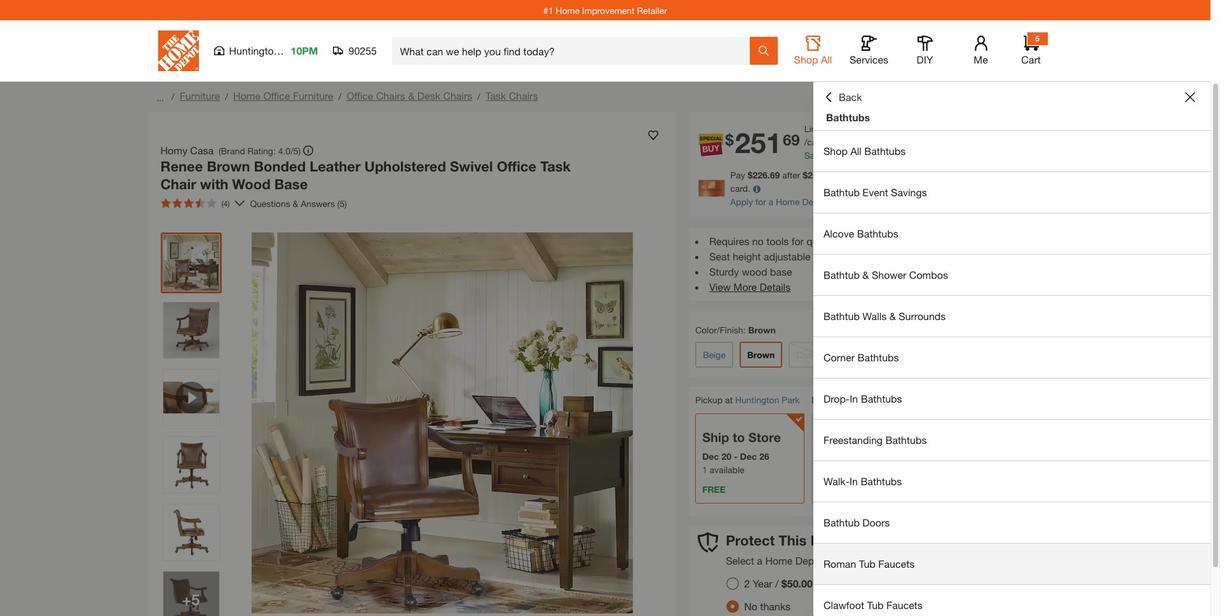 Task type: describe. For each thing, give the bounding box(es) containing it.
& down the "base"
[[293, 198, 298, 209]]

/carton
[[804, 137, 833, 147]]

base
[[770, 266, 792, 278]]

... / furniture / home office furniture / office chairs & desk chairs / task chairs
[[154, 90, 538, 103]]

shower
[[872, 269, 906, 281]]

alcove
[[824, 227, 854, 240]]

& inside ... / furniture / home office furniture / office chairs & desk chairs / task chairs
[[408, 90, 415, 102]]

feedback link image
[[1203, 215, 1220, 283]]

freestanding bathtubs
[[824, 434, 927, 446]]

1 dec from the left
[[702, 451, 719, 462]]

adjustable
[[764, 250, 811, 262]]

home inside ... / furniture / home office furniture / office chairs & desk chairs / task chairs
[[233, 90, 261, 102]]

pay
[[730, 170, 745, 180]]

bathtub doors link
[[813, 503, 1210, 543]]

apply
[[730, 196, 753, 207]]

drawer close image
[[1185, 92, 1195, 102]]

delivery
[[819, 430, 867, 445]]

0 vertical spatial depot
[[802, 196, 826, 207]]

answers
[[301, 198, 335, 209]]

home office furniture link
[[233, 90, 333, 102]]

alcove bathtubs link
[[813, 214, 1210, 254]]

beige button
[[695, 342, 733, 368]]

menu containing shop all bathtubs
[[813, 131, 1210, 616]]

bathtub for bathtub event savings
[[824, 186, 860, 198]]

(brand rating: 4.0 /5)
[[219, 145, 301, 156]]

corner
[[824, 351, 855, 363]]

pay $ 226.69 after $ 25 off
[[730, 170, 838, 180]]

(4)
[[221, 199, 230, 208]]

90255 inside button
[[349, 44, 377, 57]]

questions & answers (5)
[[250, 198, 347, 209]]

store
[[748, 430, 781, 445]]

bathtub doors
[[824, 517, 890, 529]]

sturdy
[[709, 266, 739, 278]]

94
[[857, 137, 867, 147]]

view
[[709, 281, 731, 293]]

bathtub & shower combos link
[[813, 255, 1210, 295]]

card
[[873, 196, 892, 207]]

order
[[854, 123, 875, 134]]

/5)
[[290, 145, 301, 156]]

a inside 'your total qualifying purchase upon opening a new card.'
[[1017, 170, 1022, 180]]

purchase
[[920, 170, 957, 180]]

renee
[[160, 158, 203, 175]]

2 chairs from the left
[[443, 90, 472, 102]]

consumer
[[829, 196, 870, 207]]

doors
[[862, 517, 890, 529]]

$ 251 69
[[725, 126, 800, 160]]

(
[[861, 150, 863, 161]]

event
[[862, 186, 888, 198]]

limit 20 per order /carton $ 411 . 94 save $ 160 . 25 ( 39 %)
[[804, 123, 885, 161]]

pickup at huntington park
[[695, 395, 800, 405]]

rating:
[[247, 145, 276, 156]]

3.5 stars image
[[160, 198, 216, 208]]

your total qualifying purchase upon opening a new card.
[[730, 170, 1041, 194]]

info image
[[753, 186, 760, 193]]

upon
[[960, 170, 980, 180]]

1 vertical spatial 25
[[808, 170, 818, 180]]

this
[[779, 532, 807, 549]]

corner bathtubs link
[[813, 337, 1210, 378]]

no thanks
[[744, 601, 791, 613]]

bathtub for bathtub walls & surrounds
[[824, 310, 860, 322]]

in for drop-
[[850, 393, 858, 405]]

drop-in bathtubs
[[824, 393, 902, 405]]

all for shop all bathtubs
[[850, 145, 862, 157]]

6316524675112 image
[[163, 370, 219, 426]]

226.69
[[753, 170, 780, 180]]

roman tub faucets link
[[813, 544, 1210, 585]]

$ right after
[[803, 170, 808, 180]]

clawfoot
[[824, 599, 864, 611]]

office inside "renee brown bonded leather upholstered swivel office task chair with wood base"
[[497, 158, 536, 175]]

bathtub walls & surrounds link
[[813, 296, 1210, 337]]

90255 button
[[333, 44, 377, 57]]

apply now image
[[698, 180, 730, 197]]

:
[[743, 325, 746, 336]]

/ left task chairs link at the top of page
[[477, 91, 480, 102]]

depot inside protect this item select a home depot protection plan by allstate for:
[[795, 555, 823, 567]]

bathtubs down card on the right top of the page
[[857, 227, 898, 240]]

wood
[[742, 266, 767, 278]]

$50.00
[[781, 578, 813, 590]]

your
[[840, 170, 857, 180]]

(brand
[[219, 145, 245, 156]]

requires no tools for quick and easy assembly seat height adjustable sturdy wood base view more details
[[709, 235, 921, 293]]

0 horizontal spatial park
[[282, 44, 303, 57]]

plan
[[875, 555, 895, 567]]

home down after
[[776, 196, 800, 207]]

25 inside the "limit 20 per order /carton $ 411 . 94 save $ 160 . 25 ( 39 %)"
[[849, 150, 859, 161]]

brown homy casa task chairs renee 1f.4 image
[[163, 572, 219, 616]]

home right #1
[[556, 5, 580, 16]]

limit
[[804, 123, 823, 134]]

%)
[[873, 150, 885, 161]]

$ right pay
[[748, 170, 753, 180]]

$ inside the $ 251 69
[[725, 131, 734, 149]]

bathtub event savings
[[824, 186, 927, 198]]

tub for clawfoot
[[867, 599, 884, 611]]

surrounds
[[899, 310, 946, 322]]

4.0
[[278, 145, 290, 156]]

renee brown bonded leather upholstered swivel office task chair with wood base
[[160, 158, 571, 192]]

clawfoot tub faucets
[[824, 599, 923, 611]]

the home depot logo image
[[158, 31, 199, 71]]

seat
[[709, 250, 730, 262]]

0 horizontal spatial .
[[846, 150, 849, 161]]

0 horizontal spatial huntington
[[229, 44, 279, 57]]

1 furniture from the left
[[180, 90, 220, 102]]

in for walk-
[[849, 475, 858, 487]]

savings
[[891, 186, 927, 198]]

free for friday,
[[819, 484, 842, 495]]

0 horizontal spatial office
[[263, 90, 290, 102]]

huntington park button
[[735, 395, 800, 405]]

411
[[840, 137, 855, 147]]

drop-in bathtubs link
[[813, 379, 1210, 419]]

homy casa
[[160, 144, 214, 156]]

freestanding bathtubs link
[[813, 420, 1210, 461]]

faucets for clawfoot tub faucets
[[886, 599, 923, 611]]

1 chairs from the left
[[376, 90, 405, 102]]

leather
[[310, 158, 361, 175]]

upholstered
[[364, 158, 446, 175]]

roman
[[824, 558, 856, 570]]

10pm
[[291, 44, 318, 57]]

/ down 90255 button
[[338, 91, 341, 102]]

item
[[810, 532, 840, 549]]

#1 home improvement retailer
[[543, 5, 667, 16]]

drop-
[[824, 393, 850, 405]]

option group containing 2 year /
[[721, 573, 823, 616]]

allstate
[[912, 555, 946, 567]]

22
[[869, 451, 879, 462]]

What can we help you find today? search field
[[400, 37, 749, 64]]

bathtubs down 22
[[861, 475, 902, 487]]

1 vertical spatial huntington
[[735, 395, 779, 405]]



Task type: locate. For each thing, give the bounding box(es) containing it.
1 vertical spatial shop
[[824, 145, 848, 157]]

task inside ... / furniture / home office furniture / office chairs & desk chairs / task chairs
[[485, 90, 506, 102]]

0 vertical spatial a
[[1017, 170, 1022, 180]]

bathtub inside 'link'
[[824, 186, 860, 198]]

brown homy casa task chairs renee c3.2 image
[[163, 437, 219, 493]]

bathtub walls & surrounds
[[824, 310, 946, 322]]

1 vertical spatial faucets
[[886, 599, 923, 611]]

...
[[157, 92, 164, 103]]

2 horizontal spatial dec
[[850, 451, 866, 462]]

1 vertical spatial all
[[850, 145, 862, 157]]

brown down "color/finish : brown" in the right of the page
[[747, 349, 775, 360]]

brown homy casa task chairs renee 64.0 image
[[163, 235, 219, 291]]

color/finish
[[695, 325, 743, 336]]

1 vertical spatial tub
[[867, 599, 884, 611]]

1 vertical spatial for
[[792, 235, 804, 247]]

0 horizontal spatial 90255
[[349, 44, 377, 57]]

1 horizontal spatial 90255
[[864, 395, 888, 406]]

0 vertical spatial 20
[[826, 123, 836, 134]]

20 inside ship to store dec 20 - dec 26 1 available
[[722, 451, 731, 462]]

combos
[[909, 269, 948, 281]]

all up "back" button
[[821, 53, 832, 65]]

$
[[725, 131, 734, 149], [835, 137, 840, 147], [826, 150, 831, 161], [748, 170, 753, 180], [803, 170, 808, 180]]

a right "select"
[[757, 555, 762, 567]]

huntington left 10pm
[[229, 44, 279, 57]]

requires
[[709, 235, 749, 247]]

2 furniture from the left
[[293, 90, 333, 102]]

huntington park
[[229, 44, 303, 57]]

bathtubs right "corner"
[[858, 351, 899, 363]]

dec right -
[[740, 451, 757, 462]]

(4) button
[[155, 193, 235, 214]]

90255 up ... / furniture / home office furniture / office chairs & desk chairs / task chairs
[[349, 44, 377, 57]]

bathtub up the item
[[824, 517, 860, 529]]

0 horizontal spatial to
[[733, 430, 745, 445]]

bathtubs down back
[[826, 111, 870, 123]]

1 vertical spatial .
[[846, 150, 849, 161]]

delivering to 90255
[[812, 395, 888, 406]]

furniture right ... button
[[180, 90, 220, 102]]

1 horizontal spatial huntington
[[735, 395, 779, 405]]

faucets down 'by'
[[886, 599, 923, 611]]

dec inside 'delivery friday, dec 22'
[[850, 451, 866, 462]]

free for to
[[702, 484, 725, 495]]

back button
[[824, 91, 862, 104]]

1 horizontal spatial free
[[819, 484, 842, 495]]

0 horizontal spatial all
[[821, 53, 832, 65]]

1 horizontal spatial all
[[850, 145, 862, 157]]

/ right ... button
[[172, 91, 175, 102]]

0 vertical spatial task
[[485, 90, 506, 102]]

base
[[274, 176, 308, 192]]

.
[[855, 137, 857, 147], [846, 150, 849, 161]]

0 vertical spatial all
[[821, 53, 832, 65]]

in left 90255 link
[[850, 393, 858, 405]]

a down 226.69
[[769, 196, 773, 207]]

me
[[974, 53, 988, 65]]

chairs
[[376, 90, 405, 102], [443, 90, 472, 102], [509, 90, 538, 102]]

by
[[898, 555, 909, 567]]

0 vertical spatial tub
[[859, 558, 876, 570]]

improvement
[[582, 5, 635, 16]]

home right furniture "link"
[[233, 90, 261, 102]]

bathtub left walls
[[824, 310, 860, 322]]

wood
[[232, 176, 270, 192]]

furniture
[[180, 90, 220, 102], [293, 90, 333, 102]]

tools
[[766, 235, 789, 247]]

option group
[[721, 573, 823, 616]]

bathtubs up freestanding bathtubs
[[861, 393, 902, 405]]

protection
[[826, 555, 873, 567]]

after
[[782, 170, 800, 180]]

task
[[485, 90, 506, 102], [540, 158, 571, 175]]

brown button
[[740, 342, 782, 368]]

2 horizontal spatial chairs
[[509, 90, 538, 102]]

services button
[[849, 36, 889, 66]]

huntington right at
[[735, 395, 779, 405]]

0 horizontal spatial 25
[[808, 170, 818, 180]]

20 inside the "limit 20 per order /carton $ 411 . 94 save $ 160 . 25 ( 39 %)"
[[826, 123, 836, 134]]

& left desk
[[408, 90, 415, 102]]

free down friday,
[[819, 484, 842, 495]]

office down the huntington park
[[263, 90, 290, 102]]

0 horizontal spatial 20
[[722, 451, 731, 462]]

thanks
[[760, 601, 791, 613]]

0 vertical spatial to
[[853, 395, 861, 405]]

90255
[[349, 44, 377, 57], [864, 395, 888, 406]]

to left 90255 link
[[853, 395, 861, 405]]

alcove bathtubs
[[824, 227, 898, 240]]

in down 'delivery friday, dec 22'
[[849, 475, 858, 487]]

bathtub down and
[[824, 269, 860, 281]]

0 vertical spatial park
[[282, 44, 303, 57]]

brown homy casa task chairs renee e1.1 image
[[163, 302, 219, 358]]

tub for roman
[[859, 558, 876, 570]]

select
[[726, 555, 754, 567]]

walk-
[[824, 475, 850, 487]]

2 dec from the left
[[740, 451, 757, 462]]

20 left per
[[826, 123, 836, 134]]

dec left 22
[[850, 451, 866, 462]]

ship to store dec 20 - dec 26 1 available
[[702, 430, 781, 475]]

depot
[[802, 196, 826, 207], [795, 555, 823, 567]]

90255 inside delivering to 90255
[[864, 395, 888, 406]]

bathtubs down 90255 link
[[885, 434, 927, 446]]

view more details link
[[709, 281, 791, 293]]

delivery friday, dec 22
[[819, 430, 879, 462]]

all left the 39
[[850, 145, 862, 157]]

0 horizontal spatial free
[[702, 484, 725, 495]]

0 horizontal spatial dec
[[702, 451, 719, 462]]

1 vertical spatial task
[[540, 158, 571, 175]]

shop inside shop all bathtubs link
[[824, 145, 848, 157]]

0 vertical spatial brown
[[207, 158, 250, 175]]

walk-in bathtubs
[[824, 475, 902, 487]]

qualifying
[[880, 170, 918, 180]]

0 vertical spatial .
[[855, 137, 857, 147]]

office right "swivel"
[[497, 158, 536, 175]]

with
[[200, 176, 228, 192]]

0 horizontal spatial furniture
[[180, 90, 220, 102]]

1 horizontal spatial a
[[769, 196, 773, 207]]

1 horizontal spatial .
[[855, 137, 857, 147]]

& right walls
[[889, 310, 896, 322]]

home up 2 year / $50.00
[[765, 555, 793, 567]]

2 bathtub from the top
[[824, 269, 860, 281]]

$ left 251
[[725, 131, 734, 149]]

1 horizontal spatial 25
[[849, 150, 859, 161]]

furniture link
[[180, 90, 220, 102]]

/ right furniture "link"
[[225, 91, 228, 102]]

1 vertical spatial park
[[782, 395, 800, 405]]

color/finish : brown
[[695, 325, 776, 336]]

bathtubs
[[826, 111, 870, 123], [864, 145, 906, 157], [857, 227, 898, 240], [858, 351, 899, 363], [861, 393, 902, 405], [885, 434, 927, 446], [861, 475, 902, 487]]

& left shower
[[862, 269, 869, 281]]

for down info icon
[[755, 196, 766, 207]]

1 horizontal spatial park
[[782, 395, 800, 405]]

1 horizontal spatial chairs
[[443, 90, 472, 102]]

0 vertical spatial huntington
[[229, 44, 279, 57]]

25 left off
[[808, 170, 818, 180]]

to for store
[[733, 430, 745, 445]]

0 vertical spatial shop
[[794, 53, 818, 65]]

bathtub down your
[[824, 186, 860, 198]]

brown inside button
[[747, 349, 775, 360]]

for inside requires no tools for quick and easy assembly seat height adjustable sturdy wood base view more details
[[792, 235, 804, 247]]

0 horizontal spatial a
[[757, 555, 762, 567]]

1 bathtub from the top
[[824, 186, 860, 198]]

freestanding
[[824, 434, 883, 446]]

easy
[[854, 235, 875, 247]]

park left delivering
[[782, 395, 800, 405]]

for up adjustable
[[792, 235, 804, 247]]

shop
[[794, 53, 818, 65], [824, 145, 848, 157]]

2 free from the left
[[819, 484, 842, 495]]

tub right 'clawfoot' at the right bottom
[[867, 599, 884, 611]]

1 vertical spatial in
[[849, 475, 858, 487]]

home inside protect this item select a home depot protection plan by allstate for:
[[765, 555, 793, 567]]

a left new
[[1017, 170, 1022, 180]]

faucets down doors
[[878, 558, 914, 570]]

1 horizontal spatial office
[[347, 90, 373, 102]]

a inside protect this item select a home depot protection plan by allstate for:
[[757, 555, 762, 567]]

pickup
[[695, 395, 723, 405]]

bathtub for bathtub doors
[[824, 517, 860, 529]]

to for 90255
[[853, 395, 861, 405]]

shop for shop all
[[794, 53, 818, 65]]

beige
[[703, 349, 726, 360]]

0 vertical spatial faucets
[[878, 558, 914, 570]]

251
[[735, 126, 782, 160]]

all for shop all
[[821, 53, 832, 65]]

26
[[759, 451, 769, 462]]

2 vertical spatial brown
[[747, 349, 775, 360]]

1 vertical spatial depot
[[795, 555, 823, 567]]

25 left '('
[[849, 150, 859, 161]]

1 vertical spatial a
[[769, 196, 773, 207]]

(5)
[[337, 198, 347, 209]]

/
[[172, 91, 175, 102], [225, 91, 228, 102], [338, 91, 341, 102], [477, 91, 480, 102], [775, 578, 779, 590]]

1 vertical spatial 90255
[[864, 395, 888, 406]]

3 chairs from the left
[[509, 90, 538, 102]]

bathtubs right '('
[[864, 145, 906, 157]]

0 vertical spatial in
[[850, 393, 858, 405]]

bathtub inside "link"
[[824, 517, 860, 529]]

tub right the roman
[[859, 558, 876, 570]]

details
[[760, 281, 791, 293]]

protect this item select a home depot protection plan by allstate for:
[[726, 532, 964, 567]]

0 horizontal spatial shop
[[794, 53, 818, 65]]

dec up 1
[[702, 451, 719, 462]]

ship
[[702, 430, 729, 445]]

20 left -
[[722, 451, 731, 462]]

shop all button
[[793, 36, 833, 66]]

bathtub for bathtub & shower combos
[[824, 269, 860, 281]]

park up home office furniture link
[[282, 44, 303, 57]]

#1
[[543, 5, 553, 16]]

to up -
[[733, 430, 745, 445]]

0 vertical spatial for
[[755, 196, 766, 207]]

1 horizontal spatial shop
[[824, 145, 848, 157]]

bathtub event savings link
[[813, 172, 1210, 213]]

questions
[[250, 198, 290, 209]]

0 horizontal spatial chairs
[[376, 90, 405, 102]]

corner bathtubs
[[824, 351, 899, 363]]

huntington
[[229, 44, 279, 57], [735, 395, 779, 405]]

25
[[849, 150, 859, 161], [808, 170, 818, 180]]

90255 right drop- at the bottom of the page
[[864, 395, 888, 406]]

brown homy casa task chairs renee 4f.3 image
[[163, 505, 219, 560]]

dec
[[702, 451, 719, 462], [740, 451, 757, 462], [850, 451, 866, 462]]

more
[[734, 281, 757, 293]]

0 horizontal spatial task
[[485, 90, 506, 102]]

$ up "160"
[[835, 137, 840, 147]]

office
[[263, 90, 290, 102], [347, 90, 373, 102], [497, 158, 536, 175]]

free down 1
[[702, 484, 725, 495]]

brown right :
[[748, 325, 776, 336]]

1 horizontal spatial 20
[[826, 123, 836, 134]]

to inside ship to store dec 20 - dec 26 1 available
[[733, 430, 745, 445]]

roman tub faucets
[[824, 558, 914, 570]]

/ inside "option group"
[[775, 578, 779, 590]]

to inside delivering to 90255
[[853, 395, 861, 405]]

3 dec from the left
[[850, 451, 866, 462]]

2 horizontal spatial office
[[497, 158, 536, 175]]

new
[[1024, 170, 1041, 180]]

shop all bathtubs
[[824, 145, 906, 157]]

faucets for roman tub faucets
[[878, 558, 914, 570]]

2 vertical spatial a
[[757, 555, 762, 567]]

1 horizontal spatial to
[[853, 395, 861, 405]]

1 horizontal spatial dec
[[740, 451, 757, 462]]

0 vertical spatial 90255
[[349, 44, 377, 57]]

menu
[[813, 131, 1210, 616]]

1 horizontal spatial furniture
[[293, 90, 333, 102]]

0 vertical spatial 25
[[849, 150, 859, 161]]

1 free from the left
[[702, 484, 725, 495]]

shop for shop all bathtubs
[[824, 145, 848, 157]]

card.
[[730, 183, 750, 194]]

3 bathtub from the top
[[824, 310, 860, 322]]

desk
[[417, 90, 440, 102]]

1 vertical spatial to
[[733, 430, 745, 445]]

2
[[744, 578, 750, 590]]

0 horizontal spatial for
[[755, 196, 766, 207]]

brown down (brand on the left top
[[207, 158, 250, 175]]

1 vertical spatial brown
[[748, 325, 776, 336]]

park
[[282, 44, 303, 57], [782, 395, 800, 405]]

depot down the item
[[795, 555, 823, 567]]

shop inside shop all button
[[794, 53, 818, 65]]

task inside "renee brown bonded leather upholstered swivel office task chair with wood base"
[[540, 158, 571, 175]]

cart 5
[[1021, 34, 1041, 65]]

office down 90255 button
[[347, 90, 373, 102]]

1 horizontal spatial for
[[792, 235, 804, 247]]

4 bathtub from the top
[[824, 517, 860, 529]]

all inside button
[[821, 53, 832, 65]]

depot down off
[[802, 196, 826, 207]]

$ right save
[[826, 150, 831, 161]]

1 horizontal spatial task
[[540, 158, 571, 175]]

/ right year
[[775, 578, 779, 590]]

bathtub & shower combos
[[824, 269, 948, 281]]

year
[[753, 578, 772, 590]]

2 horizontal spatial a
[[1017, 170, 1022, 180]]

2 year / $50.00
[[744, 578, 813, 590]]

furniture down 10pm
[[293, 90, 333, 102]]

&
[[408, 90, 415, 102], [293, 198, 298, 209], [862, 269, 869, 281], [889, 310, 896, 322]]

brown inside "renee brown bonded leather upholstered swivel office task chair with wood base"
[[207, 158, 250, 175]]

height
[[733, 250, 761, 262]]

1 vertical spatial 20
[[722, 451, 731, 462]]

walk-in bathtubs link
[[813, 461, 1210, 502]]



